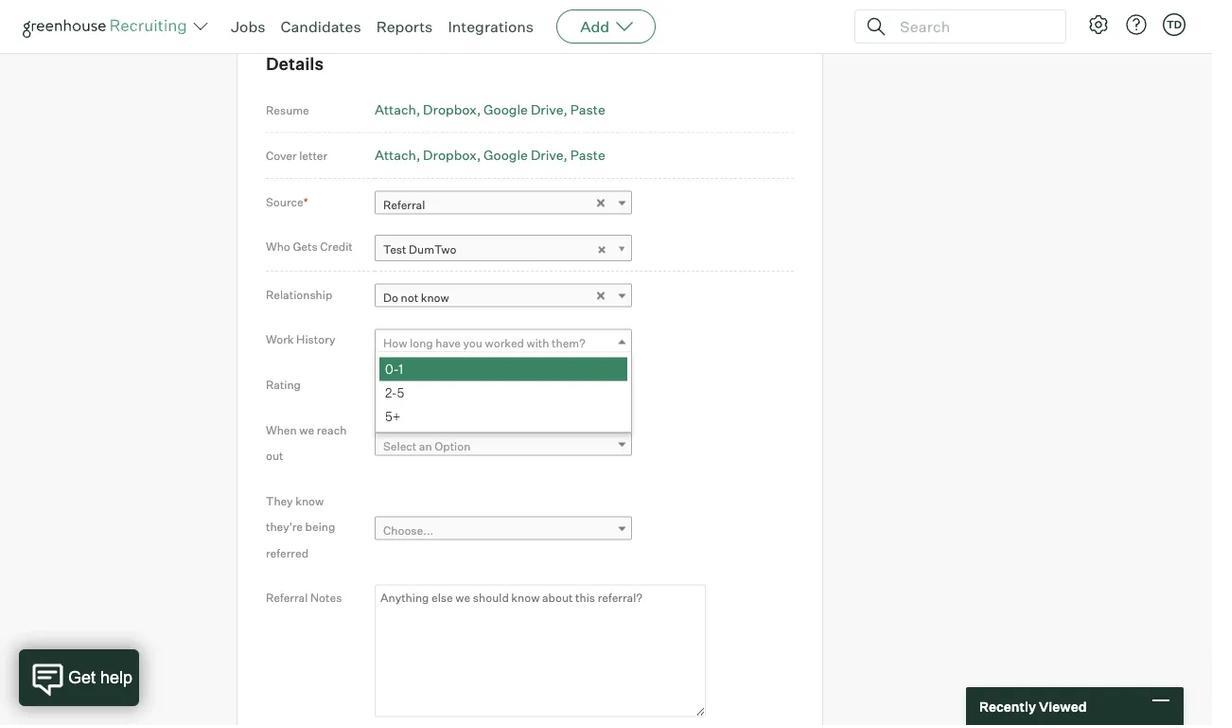 Task type: locate. For each thing, give the bounding box(es) containing it.
1
[[399, 362, 403, 377]]

0 horizontal spatial know
[[296, 494, 324, 508]]

1 vertical spatial attach link
[[375, 147, 421, 164]]

greenhouse recruiting image
[[23, 15, 193, 38]]

would
[[410, 381, 442, 396]]

how for how would you rate this person?
[[383, 381, 408, 396]]

how down the 0- on the left
[[383, 381, 408, 396]]

know right the not
[[421, 291, 450, 305]]

test
[[383, 242, 407, 256]]

0 vertical spatial paste
[[571, 101, 606, 118]]

0 vertical spatial attach link
[[375, 101, 421, 118]]

1 horizontal spatial referral
[[383, 198, 426, 212]]

1 attach dropbox google drive paste from the top
[[375, 101, 606, 118]]

1 drive from the top
[[531, 101, 564, 118]]

jobs link
[[231, 17, 266, 36]]

you right have
[[464, 336, 483, 350]]

choose...
[[383, 523, 434, 538]]

attach dropbox google drive paste down integrations link
[[375, 101, 606, 118]]

dropbox link
[[423, 101, 481, 118], [423, 147, 481, 164]]

configure image
[[1088, 13, 1111, 36]]

paste link
[[571, 101, 606, 118], [571, 147, 606, 164]]

dropbox link for resume
[[423, 101, 481, 118]]

1 vertical spatial paste link
[[571, 147, 606, 164]]

select an option link
[[375, 432, 633, 460]]

google drive link for resume
[[484, 101, 568, 118]]

do not know
[[383, 291, 450, 305]]

0 vertical spatial referral
[[383, 198, 426, 212]]

attach link down reports link
[[375, 101, 421, 118]]

how for how long have you worked with them?
[[383, 336, 408, 350]]

1 vertical spatial paste
[[571, 147, 606, 164]]

viewed
[[1040, 698, 1088, 715]]

1 vertical spatial how
[[383, 381, 408, 396]]

2 paste from the top
[[571, 147, 606, 164]]

they
[[266, 494, 293, 508]]

how left long
[[383, 336, 408, 350]]

dropbox down integrations
[[423, 101, 477, 118]]

1 google drive link from the top
[[484, 101, 568, 118]]

1 vertical spatial google drive link
[[484, 147, 568, 164]]

0 vertical spatial attach dropbox google drive paste
[[375, 101, 606, 118]]

reports
[[377, 17, 433, 36]]

2 attach link from the top
[[375, 147, 421, 164]]

1 vertical spatial referral
[[266, 591, 308, 605]]

1 vertical spatial google
[[484, 147, 528, 164]]

2 google drive link from the top
[[484, 147, 568, 164]]

do
[[383, 291, 399, 305]]

reports link
[[377, 17, 433, 36]]

Referral Notes text field
[[375, 585, 706, 717]]

0 vertical spatial google drive link
[[484, 101, 568, 118]]

td button
[[1160, 9, 1190, 40]]

*
[[304, 195, 308, 209]]

1 horizontal spatial know
[[421, 291, 450, 305]]

0 vertical spatial how
[[383, 336, 408, 350]]

paste for cover letter
[[571, 147, 606, 164]]

attach dropbox google drive paste up referral "link"
[[375, 147, 606, 164]]

2 attach from the top
[[375, 147, 417, 164]]

dropbox link down integrations link
[[423, 101, 481, 118]]

2 attach dropbox google drive paste from the top
[[375, 147, 606, 164]]

google
[[484, 101, 528, 118], [484, 147, 528, 164]]

1 attach from the top
[[375, 101, 417, 118]]

source *
[[266, 195, 308, 209]]

1 dropbox from the top
[[423, 101, 477, 118]]

dropbox
[[423, 101, 477, 118], [423, 147, 477, 164]]

1 paste link from the top
[[571, 101, 606, 118]]

work history
[[266, 333, 336, 347]]

2 google from the top
[[484, 147, 528, 164]]

drive
[[531, 101, 564, 118], [531, 147, 564, 164]]

google for cover letter
[[484, 147, 528, 164]]

dumtwo
[[409, 242, 457, 256]]

know up being on the bottom left of page
[[296, 494, 324, 508]]

dropbox up referral "link"
[[423, 147, 477, 164]]

attach
[[375, 101, 417, 118], [375, 147, 417, 164]]

they know they're being referred
[[266, 494, 336, 560]]

google drive link down integrations link
[[484, 101, 568, 118]]

them?
[[552, 336, 586, 350]]

2 drive from the top
[[531, 147, 564, 164]]

1 vertical spatial drive
[[531, 147, 564, 164]]

we
[[299, 423, 315, 437]]

how would you rate this person?
[[383, 381, 555, 396]]

google down integrations link
[[484, 101, 528, 118]]

0-1 2-5 5+
[[385, 362, 405, 424]]

you left 'rate' in the bottom left of the page
[[445, 381, 464, 396]]

attach link right the "letter"
[[375, 147, 421, 164]]

attach dropbox google drive paste
[[375, 101, 606, 118], [375, 147, 606, 164]]

cover
[[266, 149, 297, 163]]

dropbox for cover letter
[[423, 147, 477, 164]]

candidates
[[281, 17, 361, 36]]

referred
[[266, 546, 309, 560]]

know
[[421, 291, 450, 305], [296, 494, 324, 508]]

letter
[[299, 149, 328, 163]]

referral left notes
[[266, 591, 308, 605]]

0 vertical spatial dropbox link
[[423, 101, 481, 118]]

1 attach link from the top
[[375, 101, 421, 118]]

rate
[[466, 381, 487, 396]]

select an option
[[383, 439, 471, 454]]

1 vertical spatial dropbox link
[[423, 147, 481, 164]]

an
[[419, 439, 432, 454]]

how
[[383, 336, 408, 350], [383, 381, 408, 396]]

1 vertical spatial attach
[[375, 147, 417, 164]]

5+
[[385, 409, 401, 424]]

1 vertical spatial attach dropbox google drive paste
[[375, 147, 606, 164]]

0 vertical spatial dropbox
[[423, 101, 477, 118]]

with
[[527, 336, 550, 350]]

how would you rate this person? link
[[375, 374, 633, 402]]

attach link for cover letter
[[375, 147, 421, 164]]

rating
[[266, 378, 301, 392]]

jobs
[[231, 17, 266, 36]]

2 how from the top
[[383, 381, 408, 396]]

cover letter
[[266, 149, 328, 163]]

1 dropbox link from the top
[[423, 101, 481, 118]]

attach right the "letter"
[[375, 147, 417, 164]]

referral link
[[375, 191, 633, 218]]

1 vertical spatial dropbox
[[423, 147, 477, 164]]

referral inside "link"
[[383, 198, 426, 212]]

resume
[[266, 103, 309, 117]]

1 google from the top
[[484, 101, 528, 118]]

who gets credit
[[266, 240, 353, 254]]

2 dropbox from the top
[[423, 147, 477, 164]]

work
[[266, 333, 294, 347]]

0 horizontal spatial referral
[[266, 591, 308, 605]]

referral for referral
[[383, 198, 426, 212]]

you
[[464, 336, 483, 350], [445, 381, 464, 396]]

out
[[266, 449, 284, 463]]

test dumtwo
[[383, 242, 457, 256]]

dropbox link up referral "link"
[[423, 147, 481, 164]]

when
[[266, 423, 297, 437]]

attach down reports link
[[375, 101, 417, 118]]

have
[[436, 336, 461, 350]]

person?
[[512, 381, 555, 396]]

dropbox for resume
[[423, 101, 477, 118]]

0 vertical spatial drive
[[531, 101, 564, 118]]

Search text field
[[896, 13, 1049, 40]]

google drive link
[[484, 101, 568, 118], [484, 147, 568, 164]]

google drive link up referral "link"
[[484, 147, 568, 164]]

paste
[[571, 101, 606, 118], [571, 147, 606, 164]]

source
[[266, 195, 304, 209]]

1 paste from the top
[[571, 101, 606, 118]]

google drive link for cover letter
[[484, 147, 568, 164]]

2 paste link from the top
[[571, 147, 606, 164]]

0 vertical spatial attach
[[375, 101, 417, 118]]

details
[[266, 53, 324, 74]]

1 how from the top
[[383, 336, 408, 350]]

paste link for resume
[[571, 101, 606, 118]]

0 vertical spatial paste link
[[571, 101, 606, 118]]

1 vertical spatial know
[[296, 494, 324, 508]]

notes
[[311, 591, 342, 605]]

relationship
[[266, 287, 333, 302]]

add
[[581, 17, 610, 36]]

referral
[[383, 198, 426, 212], [266, 591, 308, 605]]

2 dropbox link from the top
[[423, 147, 481, 164]]

0 vertical spatial google
[[484, 101, 528, 118]]

google up referral "link"
[[484, 147, 528, 164]]

referral up test
[[383, 198, 426, 212]]

attach link
[[375, 101, 421, 118], [375, 147, 421, 164]]

long
[[410, 336, 433, 350]]

google for resume
[[484, 101, 528, 118]]

recently
[[980, 698, 1037, 715]]



Task type: describe. For each thing, give the bounding box(es) containing it.
td
[[1167, 18, 1183, 31]]

drive for cover letter
[[531, 147, 564, 164]]

select
[[383, 439, 417, 454]]

paste link for cover letter
[[571, 147, 606, 164]]

referral for referral notes
[[266, 591, 308, 605]]

5
[[397, 385, 405, 401]]

attach for resume
[[375, 101, 417, 118]]

do not know link
[[375, 284, 633, 311]]

when we reach out
[[266, 423, 347, 463]]

attach link for resume
[[375, 101, 421, 118]]

they're
[[266, 520, 303, 534]]

gets
[[293, 240, 318, 254]]

drive for resume
[[531, 101, 564, 118]]

0 vertical spatial you
[[464, 336, 483, 350]]

2-
[[385, 385, 397, 401]]

candidates link
[[281, 17, 361, 36]]

integrations link
[[448, 17, 534, 36]]

choose... link
[[375, 516, 633, 544]]

td button
[[1164, 13, 1186, 36]]

this
[[490, 381, 510, 396]]

test dumtwo link
[[375, 235, 633, 262]]

add button
[[557, 9, 656, 44]]

worked
[[485, 336, 525, 350]]

0-
[[385, 362, 399, 377]]

0 vertical spatial know
[[421, 291, 450, 305]]

1 vertical spatial you
[[445, 381, 464, 396]]

how long have you worked with them?
[[383, 336, 586, 350]]

paste for resume
[[571, 101, 606, 118]]

attach dropbox google drive paste for cover letter
[[375, 147, 606, 164]]

credit
[[320, 240, 353, 254]]

being
[[305, 520, 336, 534]]

know inside they know they're being referred
[[296, 494, 324, 508]]

history
[[296, 333, 336, 347]]

option
[[435, 439, 471, 454]]

how long have you worked with them? link
[[375, 329, 633, 356]]

dropbox link for cover letter
[[423, 147, 481, 164]]

reach
[[317, 423, 347, 437]]

referral notes
[[266, 591, 342, 605]]

integrations
[[448, 17, 534, 36]]

who
[[266, 240, 291, 254]]

recently viewed
[[980, 698, 1088, 715]]

attach dropbox google drive paste for resume
[[375, 101, 606, 118]]

not
[[401, 291, 419, 305]]

attach for cover letter
[[375, 147, 417, 164]]



Task type: vqa. For each thing, say whether or not it's contained in the screenshot.
When
yes



